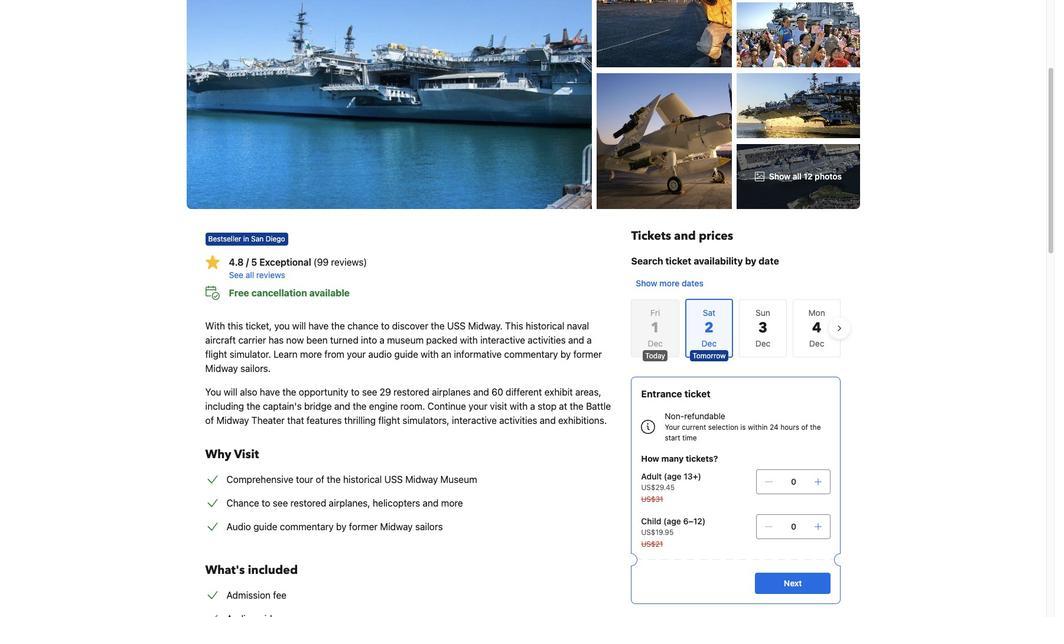 Task type: vqa. For each thing, say whether or not it's contained in the screenshot.
sign
no



Task type: locate. For each thing, give the bounding box(es) containing it.
0 vertical spatial guide
[[395, 349, 419, 360]]

the up packed
[[431, 321, 445, 332]]

to inside you will also have the opportunity to see 29 restored airplanes and 60 different exhibit areas, including the captain's bridge and the engine room. continue your visit with a stop at the battle of midway theater that features thrilling flight simulators, interactive activities and exhibitions.
[[351, 387, 360, 398]]

guide down museum
[[395, 349, 419, 360]]

more inside with this ticket, you will have the chance to discover the uss midway. this historical naval aircraft carrier has now been turned into a museum packed with interactive activities and a flight simulator. learn more from your audio guide with an informative commentary by former midway sailors.
[[300, 349, 322, 360]]

comprehensive tour of the historical uss midway museum
[[227, 475, 478, 485]]

6–12)
[[684, 517, 706, 527]]

by for search ticket availability by date
[[746, 256, 757, 267]]

will inside you will also have the opportunity to see 29 restored airplanes and 60 different exhibit areas, including the captain's bridge and the engine room. continue your visit with a stop at the battle of midway theater that features thrilling flight simulators, interactive activities and exhibitions.
[[224, 387, 238, 398]]

theater
[[252, 416, 285, 426]]

san
[[251, 235, 264, 244]]

0 vertical spatial commentary
[[505, 349, 558, 360]]

historical up airplanes,
[[343, 475, 382, 485]]

the down also
[[247, 401, 261, 412]]

show for show all 12 photos
[[770, 171, 791, 182]]

(age down many on the right bottom of page
[[664, 472, 682, 482]]

to
[[381, 321, 390, 332], [351, 387, 360, 398], [262, 498, 270, 509]]

ticket,
[[246, 321, 272, 332]]

the right hours at the right bottom of page
[[811, 423, 821, 432]]

0 down hours at the right bottom of page
[[792, 477, 797, 487]]

dec inside fri 1 dec today
[[648, 339, 663, 349]]

more down the been
[[300, 349, 322, 360]]

1 vertical spatial see
[[273, 498, 288, 509]]

by down naval
[[561, 349, 571, 360]]

0 horizontal spatial by
[[336, 522, 347, 533]]

restored down tour
[[291, 498, 327, 509]]

and down naval
[[569, 335, 585, 346]]

2 dec from the left
[[756, 339, 771, 349]]

ticket for entrance
[[685, 389, 711, 400]]

historical right this
[[526, 321, 565, 332]]

and
[[675, 228, 696, 244], [569, 335, 585, 346], [474, 387, 490, 398], [335, 401, 351, 412], [540, 416, 556, 426], [423, 498, 439, 509]]

2 vertical spatial with
[[510, 401, 528, 412]]

by left date
[[746, 256, 757, 267]]

dec down "4"
[[810, 339, 825, 349]]

reviews)
[[331, 257, 367, 268]]

1 horizontal spatial will
[[292, 321, 306, 332]]

region
[[622, 294, 851, 363]]

1 horizontal spatial by
[[561, 349, 571, 360]]

0 vertical spatial with
[[460, 335, 478, 346]]

a left the stop
[[531, 401, 536, 412]]

0 horizontal spatial historical
[[343, 475, 382, 485]]

1 vertical spatial by
[[561, 349, 571, 360]]

more down museum
[[441, 498, 463, 509]]

2 horizontal spatial dec
[[810, 339, 825, 349]]

1 vertical spatial flight
[[379, 416, 400, 426]]

1 vertical spatial will
[[224, 387, 238, 398]]

by down chance to see restored airplanes, helicopters and more
[[336, 522, 347, 533]]

the up thrilling
[[353, 401, 367, 412]]

1 horizontal spatial dec
[[756, 339, 771, 349]]

1 horizontal spatial have
[[309, 321, 329, 332]]

uss up packed
[[447, 321, 466, 332]]

1 horizontal spatial all
[[793, 171, 802, 182]]

midway down including
[[217, 416, 249, 426]]

non-
[[665, 411, 685, 422]]

today
[[646, 352, 666, 361]]

naval
[[567, 321, 590, 332]]

dec
[[648, 339, 663, 349], [756, 339, 771, 349], [810, 339, 825, 349]]

with inside you will also have the opportunity to see 29 restored airplanes and 60 different exhibit areas, including the captain's bridge and the engine room. continue your visit with a stop at the battle of midway theater that features thrilling flight simulators, interactive activities and exhibitions.
[[510, 401, 528, 412]]

your
[[347, 349, 366, 360], [469, 401, 488, 412]]

many
[[662, 454, 684, 464]]

photos
[[815, 171, 843, 182]]

2 horizontal spatial more
[[660, 278, 680, 289]]

1 horizontal spatial former
[[574, 349, 602, 360]]

1 vertical spatial to
[[351, 387, 360, 398]]

tickets?
[[686, 454, 719, 464]]

opportunity
[[299, 387, 349, 398]]

dec up today
[[648, 339, 663, 349]]

thrilling
[[344, 416, 376, 426]]

refundable
[[685, 411, 726, 422]]

interactive down visit
[[452, 416, 497, 426]]

restored
[[394, 387, 430, 398], [291, 498, 327, 509]]

0 vertical spatial (age
[[664, 472, 682, 482]]

with left the an
[[421, 349, 439, 360]]

with up 'informative' on the bottom of page
[[460, 335, 478, 346]]

2 horizontal spatial to
[[381, 321, 390, 332]]

search ticket availability by date
[[632, 256, 780, 267]]

1 vertical spatial activities
[[500, 416, 538, 426]]

simulators,
[[403, 416, 450, 426]]

midway up you
[[205, 364, 238, 374]]

all left 12
[[793, 171, 802, 182]]

show for show more dates
[[636, 278, 658, 289]]

0 vertical spatial restored
[[394, 387, 430, 398]]

selection
[[709, 423, 739, 432]]

0 vertical spatial see
[[362, 387, 377, 398]]

0 horizontal spatial have
[[260, 387, 280, 398]]

13+)
[[684, 472, 702, 482]]

uss up helicopters
[[385, 475, 403, 485]]

1 vertical spatial interactive
[[452, 416, 497, 426]]

child
[[642, 517, 662, 527]]

helicopters
[[373, 498, 421, 509]]

(age up us$19.95
[[664, 517, 682, 527]]

packed
[[427, 335, 458, 346]]

of right hours at the right bottom of page
[[802, 423, 809, 432]]

all down /
[[246, 270, 254, 280]]

of right tour
[[316, 475, 325, 485]]

0 horizontal spatial former
[[349, 522, 378, 533]]

dec down 3
[[756, 339, 771, 349]]

2 (age from the top
[[664, 517, 682, 527]]

fee
[[273, 591, 287, 601]]

included
[[248, 563, 298, 579]]

your down turned
[[347, 349, 366, 360]]

0 vertical spatial historical
[[526, 321, 565, 332]]

current
[[682, 423, 707, 432]]

with down the different
[[510, 401, 528, 412]]

1 horizontal spatial see
[[362, 387, 377, 398]]

why visit
[[205, 447, 259, 463]]

activities down visit
[[500, 416, 538, 426]]

engine
[[369, 401, 398, 412]]

sailors.
[[241, 364, 271, 374]]

see down comprehensive
[[273, 498, 288, 509]]

a
[[380, 335, 385, 346], [587, 335, 592, 346], [531, 401, 536, 412]]

to right chance on the bottom left
[[381, 321, 390, 332]]

into
[[361, 335, 377, 346]]

sun 3 dec
[[756, 308, 771, 349]]

1 0 from the top
[[792, 477, 797, 487]]

1 horizontal spatial guide
[[395, 349, 419, 360]]

0 horizontal spatial more
[[300, 349, 322, 360]]

show more dates
[[636, 278, 704, 289]]

of
[[205, 416, 214, 426], [802, 423, 809, 432], [316, 475, 325, 485]]

exhibit
[[545, 387, 573, 398]]

1 horizontal spatial uss
[[447, 321, 466, 332]]

of inside you will also have the opportunity to see 29 restored airplanes and 60 different exhibit areas, including the captain's bridge and the engine room. continue your visit with a stop at the battle of midway theater that features thrilling flight simulators, interactive activities and exhibitions.
[[205, 416, 214, 426]]

0 horizontal spatial show
[[636, 278, 658, 289]]

0 vertical spatial ticket
[[666, 256, 692, 267]]

0 vertical spatial have
[[309, 321, 329, 332]]

of inside non-refundable your current selection is within 24 hours of the start time
[[802, 423, 809, 432]]

1 vertical spatial show
[[636, 278, 658, 289]]

have
[[309, 321, 329, 332], [260, 387, 280, 398]]

child (age 6–12) us$19.95
[[642, 517, 706, 537]]

all inside 4.8 / 5 exceptional (99 reviews) see all reviews
[[246, 270, 254, 280]]

0 vertical spatial more
[[660, 278, 680, 289]]

us$19.95
[[642, 529, 674, 537]]

will up 'now'
[[292, 321, 306, 332]]

0 vertical spatial show
[[770, 171, 791, 182]]

(age
[[664, 472, 682, 482], [664, 517, 682, 527]]

activities up exhibit
[[528, 335, 566, 346]]

with this ticket, you will have the chance to discover the uss midway. this historical naval aircraft carrier has now been turned into a museum packed with interactive activities and a flight simulator. learn more from your audio guide with an informative commentary by former midway sailors.
[[205, 321, 602, 374]]

1 horizontal spatial flight
[[379, 416, 400, 426]]

midway inside with this ticket, you will have the chance to discover the uss midway. this historical naval aircraft carrier has now been turned into a museum packed with interactive activities and a flight simulator. learn more from your audio guide with an informative commentary by former midway sailors.
[[205, 364, 238, 374]]

(age for 13+)
[[664, 472, 682, 482]]

to up thrilling
[[351, 387, 360, 398]]

0 for adult (age 13+)
[[792, 477, 797, 487]]

0 horizontal spatial commentary
[[280, 522, 334, 533]]

have up the been
[[309, 321, 329, 332]]

4.8 / 5 exceptional (99 reviews) see all reviews
[[229, 257, 367, 280]]

show down search
[[636, 278, 658, 289]]

1 horizontal spatial historical
[[526, 321, 565, 332]]

comprehensive
[[227, 475, 294, 485]]

flight down engine
[[379, 416, 400, 426]]

the right "at"
[[570, 401, 584, 412]]

will up including
[[224, 387, 238, 398]]

activities inside with this ticket, you will have the chance to discover the uss midway. this historical naval aircraft carrier has now been turned into a museum packed with interactive activities and a flight simulator. learn more from your audio guide with an informative commentary by former midway sailors.
[[528, 335, 566, 346]]

1 horizontal spatial restored
[[394, 387, 430, 398]]

1 vertical spatial (age
[[664, 517, 682, 527]]

ticket up refundable
[[685, 389, 711, 400]]

that
[[287, 416, 304, 426]]

ticket up show more dates
[[666, 256, 692, 267]]

1 horizontal spatial more
[[441, 498, 463, 509]]

uss inside with this ticket, you will have the chance to discover the uss midway. this historical naval aircraft carrier has now been turned into a museum packed with interactive activities and a flight simulator. learn more from your audio guide with an informative commentary by former midway sailors.
[[447, 321, 466, 332]]

1 vertical spatial have
[[260, 387, 280, 398]]

0 vertical spatial all
[[793, 171, 802, 182]]

dec inside mon 4 dec
[[810, 339, 825, 349]]

more left dates
[[660, 278, 680, 289]]

0 horizontal spatial guide
[[254, 522, 278, 533]]

to right chance
[[262, 498, 270, 509]]

midway
[[205, 364, 238, 374], [217, 416, 249, 426], [406, 475, 438, 485], [380, 522, 413, 533]]

discover
[[392, 321, 429, 332]]

mon
[[809, 308, 826, 318]]

former down airplanes,
[[349, 522, 378, 533]]

your left visit
[[469, 401, 488, 412]]

see inside you will also have the opportunity to see 29 restored airplanes and 60 different exhibit areas, including the captain's bridge and the engine room. continue your visit with a stop at the battle of midway theater that features thrilling flight simulators, interactive activities and exhibitions.
[[362, 387, 377, 398]]

1 horizontal spatial show
[[770, 171, 791, 182]]

have up captain's
[[260, 387, 280, 398]]

restored inside you will also have the opportunity to see 29 restored airplanes and 60 different exhibit areas, including the captain's bridge and the engine room. continue your visit with a stop at the battle of midway theater that features thrilling flight simulators, interactive activities and exhibitions.
[[394, 387, 430, 398]]

show left 12
[[770, 171, 791, 182]]

hours
[[781, 423, 800, 432]]

1 horizontal spatial your
[[469, 401, 488, 412]]

0 vertical spatial flight
[[205, 349, 227, 360]]

what's included
[[205, 563, 298, 579]]

will inside with this ticket, you will have the chance to discover the uss midway. this historical naval aircraft carrier has now been turned into a museum packed with interactive activities and a flight simulator. learn more from your audio guide with an informative commentary by former midway sailors.
[[292, 321, 306, 332]]

show inside button
[[636, 278, 658, 289]]

your inside you will also have the opportunity to see 29 restored airplanes and 60 different exhibit areas, including the captain's bridge and the engine room. continue your visit with a stop at the battle of midway theater that features thrilling flight simulators, interactive activities and exhibitions.
[[469, 401, 488, 412]]

2 0 from the top
[[792, 522, 797, 532]]

of down including
[[205, 416, 214, 426]]

this
[[228, 321, 243, 332]]

1 vertical spatial uss
[[385, 475, 403, 485]]

0 horizontal spatial see
[[273, 498, 288, 509]]

0 horizontal spatial will
[[224, 387, 238, 398]]

1 vertical spatial more
[[300, 349, 322, 360]]

bestseller in san diego
[[208, 235, 285, 244]]

1 dec from the left
[[648, 339, 663, 349]]

flight down aircraft
[[205, 349, 227, 360]]

0 vertical spatial your
[[347, 349, 366, 360]]

region containing 1
[[622, 294, 851, 363]]

12
[[804, 171, 813, 182]]

the up chance to see restored airplanes, helicopters and more
[[327, 475, 341, 485]]

1 vertical spatial all
[[246, 270, 254, 280]]

diego
[[266, 235, 285, 244]]

0 vertical spatial will
[[292, 321, 306, 332]]

turned
[[330, 335, 359, 346]]

1 horizontal spatial commentary
[[505, 349, 558, 360]]

exceptional
[[260, 257, 311, 268]]

guide right the audio
[[254, 522, 278, 533]]

2 vertical spatial by
[[336, 522, 347, 533]]

1 vertical spatial ticket
[[685, 389, 711, 400]]

0 horizontal spatial flight
[[205, 349, 227, 360]]

tickets
[[632, 228, 672, 244]]

by for audio guide commentary by former midway sailors
[[336, 522, 347, 533]]

(age inside adult (age 13+) us$29.45
[[664, 472, 682, 482]]

a right into
[[380, 335, 385, 346]]

see
[[362, 387, 377, 398], [273, 498, 288, 509]]

commentary down this
[[505, 349, 558, 360]]

and left prices
[[675, 228, 696, 244]]

0
[[792, 477, 797, 487], [792, 522, 797, 532]]

museum
[[441, 475, 478, 485]]

former down naval
[[574, 349, 602, 360]]

0 horizontal spatial all
[[246, 270, 254, 280]]

2 horizontal spatial of
[[802, 423, 809, 432]]

visit
[[234, 447, 259, 463]]

3 dec from the left
[[810, 339, 825, 349]]

1 horizontal spatial a
[[531, 401, 536, 412]]

see all reviews button
[[229, 270, 613, 281]]

adult (age 13+) us$29.45
[[642, 472, 702, 492]]

(age for 6–12)
[[664, 517, 682, 527]]

a down naval
[[587, 335, 592, 346]]

0 vertical spatial former
[[574, 349, 602, 360]]

by
[[746, 256, 757, 267], [561, 349, 571, 360], [336, 522, 347, 533]]

show more dates button
[[632, 273, 709, 294]]

commentary down chance to see restored airplanes, helicopters and more
[[280, 522, 334, 533]]

restored up the room.
[[394, 387, 430, 398]]

0 vertical spatial uss
[[447, 321, 466, 332]]

1 horizontal spatial to
[[351, 387, 360, 398]]

simulator.
[[230, 349, 271, 360]]

0 vertical spatial interactive
[[481, 335, 526, 346]]

2 horizontal spatial by
[[746, 256, 757, 267]]

1 vertical spatial your
[[469, 401, 488, 412]]

0 horizontal spatial of
[[205, 416, 214, 426]]

with
[[460, 335, 478, 346], [421, 349, 439, 360], [510, 401, 528, 412]]

0 vertical spatial to
[[381, 321, 390, 332]]

0 horizontal spatial restored
[[291, 498, 327, 509]]

0 up the next
[[792, 522, 797, 532]]

1 vertical spatial 0
[[792, 522, 797, 532]]

1 vertical spatial former
[[349, 522, 378, 533]]

2 vertical spatial to
[[262, 498, 270, 509]]

0 horizontal spatial uss
[[385, 475, 403, 485]]

1 vertical spatial guide
[[254, 522, 278, 533]]

2 horizontal spatial with
[[510, 401, 528, 412]]

and up sailors
[[423, 498, 439, 509]]

have inside with this ticket, you will have the chance to discover the uss midway. this historical naval aircraft carrier has now been turned into a museum packed with interactive activities and a flight simulator. learn more from your audio guide with an informative commentary by former midway sailors.
[[309, 321, 329, 332]]

0 horizontal spatial dec
[[648, 339, 663, 349]]

0 horizontal spatial your
[[347, 349, 366, 360]]

battle
[[586, 401, 611, 412]]

1 vertical spatial with
[[421, 349, 439, 360]]

0 vertical spatial 0
[[792, 477, 797, 487]]

see left 29
[[362, 387, 377, 398]]

0 vertical spatial activities
[[528, 335, 566, 346]]

(age inside child (age 6–12) us$19.95
[[664, 517, 682, 527]]

0 vertical spatial by
[[746, 256, 757, 267]]

been
[[307, 335, 328, 346]]

historical inside with this ticket, you will have the chance to discover the uss midway. this historical naval aircraft carrier has now been turned into a museum packed with interactive activities and a flight simulator. learn more from your audio guide with an informative commentary by former midway sailors.
[[526, 321, 565, 332]]

interactive down this
[[481, 335, 526, 346]]

2 horizontal spatial a
[[587, 335, 592, 346]]

flight
[[205, 349, 227, 360], [379, 416, 400, 426]]

including
[[205, 401, 244, 412]]

interactive inside you will also have the opportunity to see 29 restored airplanes and 60 different exhibit areas, including the captain's bridge and the engine room. continue your visit with a stop at the battle of midway theater that features thrilling flight simulators, interactive activities and exhibitions.
[[452, 416, 497, 426]]

1 (age from the top
[[664, 472, 682, 482]]



Task type: describe. For each thing, give the bounding box(es) containing it.
/
[[246, 257, 249, 268]]

and left 60
[[474, 387, 490, 398]]

tour
[[296, 475, 313, 485]]

date
[[759, 256, 780, 267]]

the up turned
[[331, 321, 345, 332]]

1
[[651, 319, 660, 338]]

us$29.45
[[642, 484, 675, 492]]

why
[[205, 447, 232, 463]]

4.8
[[229, 257, 244, 268]]

dec for 3
[[756, 339, 771, 349]]

mon 4 dec
[[809, 308, 826, 349]]

sailors
[[416, 522, 443, 533]]

flight inside with this ticket, you will have the chance to discover the uss midway. this historical naval aircraft carrier has now been turned into a museum packed with interactive activities and a flight simulator. learn more from your audio guide with an informative commentary by former midway sailors.
[[205, 349, 227, 360]]

1 vertical spatial historical
[[343, 475, 382, 485]]

available
[[310, 288, 350, 299]]

by inside with this ticket, you will have the chance to discover the uss midway. this historical naval aircraft carrier has now been turned into a museum packed with interactive activities and a flight simulator. learn more from your audio guide with an informative commentary by former midway sailors.
[[561, 349, 571, 360]]

prices
[[699, 228, 734, 244]]

show all 12 photos
[[770, 171, 843, 182]]

at
[[559, 401, 568, 412]]

aircraft
[[205, 335, 236, 346]]

0 horizontal spatial to
[[262, 498, 270, 509]]

have inside you will also have the opportunity to see 29 restored airplanes and 60 different exhibit areas, including the captain's bridge and the engine room. continue your visit with a stop at the battle of midway theater that features thrilling flight simulators, interactive activities and exhibitions.
[[260, 387, 280, 398]]

next
[[784, 579, 803, 589]]

dates
[[682, 278, 704, 289]]

the inside non-refundable your current selection is within 24 hours of the start time
[[811, 423, 821, 432]]

0 for child (age 6–12)
[[792, 522, 797, 532]]

midway down helicopters
[[380, 522, 413, 533]]

is
[[741, 423, 746, 432]]

your
[[665, 423, 680, 432]]

airplanes,
[[329, 498, 370, 509]]

see
[[229, 270, 244, 280]]

and down the stop
[[540, 416, 556, 426]]

non-refundable your current selection is within 24 hours of the start time
[[665, 411, 821, 443]]

0 horizontal spatial with
[[421, 349, 439, 360]]

activities inside you will also have the opportunity to see 29 restored airplanes and 60 different exhibit areas, including the captain's bridge and the engine room. continue your visit with a stop at the battle of midway theater that features thrilling flight simulators, interactive activities and exhibitions.
[[500, 416, 538, 426]]

within
[[748, 423, 768, 432]]

dec for 4
[[810, 339, 825, 349]]

availability
[[694, 256, 743, 267]]

exhibitions.
[[559, 416, 607, 426]]

midway inside you will also have the opportunity to see 29 restored airplanes and 60 different exhibit areas, including the captain's bridge and the engine room. continue your visit with a stop at the battle of midway theater that features thrilling flight simulators, interactive activities and exhibitions.
[[217, 416, 249, 426]]

a inside you will also have the opportunity to see 29 restored airplanes and 60 different exhibit areas, including the captain's bridge and the engine room. continue your visit with a stop at the battle of midway theater that features thrilling flight simulators, interactive activities and exhibitions.
[[531, 401, 536, 412]]

midway up helicopters
[[406, 475, 438, 485]]

to inside with this ticket, you will have the chance to discover the uss midway. this historical naval aircraft carrier has now been turned into a museum packed with interactive activities and a flight simulator. learn more from your audio guide with an informative commentary by former midway sailors.
[[381, 321, 390, 332]]

guide inside with this ticket, you will have the chance to discover the uss midway. this historical naval aircraft carrier has now been turned into a museum packed with interactive activities and a flight simulator. learn more from your audio guide with an informative commentary by former midway sailors.
[[395, 349, 419, 360]]

learn
[[274, 349, 298, 360]]

5
[[251, 257, 257, 268]]

your inside with this ticket, you will have the chance to discover the uss midway. this historical naval aircraft carrier has now been turned into a museum packed with interactive activities and a flight simulator. learn more from your audio guide with an informative commentary by former midway sailors.
[[347, 349, 366, 360]]

tickets and prices
[[632, 228, 734, 244]]

fri 1 dec today
[[646, 308, 666, 361]]

the up captain's
[[283, 387, 297, 398]]

3
[[759, 319, 768, 338]]

4
[[813, 319, 822, 338]]

visit
[[490, 401, 508, 412]]

admission
[[227, 591, 271, 601]]

0 horizontal spatial a
[[380, 335, 385, 346]]

chance to see restored airplanes, helicopters and more
[[227, 498, 463, 509]]

search
[[632, 256, 664, 267]]

museum
[[387, 335, 424, 346]]

2 vertical spatial more
[[441, 498, 463, 509]]

24
[[770, 423, 779, 432]]

ticket for search
[[666, 256, 692, 267]]

airplanes
[[432, 387, 471, 398]]

in
[[243, 235, 249, 244]]

bridge
[[304, 401, 332, 412]]

1 vertical spatial commentary
[[280, 522, 334, 533]]

adult
[[642, 472, 662, 482]]

entrance ticket
[[642, 389, 711, 400]]

time
[[683, 434, 697, 443]]

us$31
[[642, 495, 664, 504]]

former inside with this ticket, you will have the chance to discover the uss midway. this historical naval aircraft carrier has now been turned into a museum packed with interactive activities and a flight simulator. learn more from your audio guide with an informative commentary by former midway sailors.
[[574, 349, 602, 360]]

and up thrilling
[[335, 401, 351, 412]]

interactive inside with this ticket, you will have the chance to discover the uss midway. this historical naval aircraft carrier has now been turned into a museum packed with interactive activities and a flight simulator. learn more from your audio guide with an informative commentary by former midway sailors.
[[481, 335, 526, 346]]

how
[[642, 454, 660, 464]]

flight inside you will also have the opportunity to see 29 restored airplanes and 60 different exhibit areas, including the captain's bridge and the engine room. continue your visit with a stop at the battle of midway theater that features thrilling flight simulators, interactive activities and exhibitions.
[[379, 416, 400, 426]]

commentary inside with this ticket, you will have the chance to discover the uss midway. this historical naval aircraft carrier has now been turned into a museum packed with interactive activities and a flight simulator. learn more from your audio guide with an informative commentary by former midway sailors.
[[505, 349, 558, 360]]

dec for 1
[[648, 339, 663, 349]]

(99
[[314, 257, 329, 268]]

cancellation
[[252, 288, 307, 299]]

audio
[[369, 349, 392, 360]]

60
[[492, 387, 504, 398]]

29
[[380, 387, 391, 398]]

1 vertical spatial restored
[[291, 498, 327, 509]]

us$21
[[642, 540, 664, 549]]

admission fee
[[227, 591, 287, 601]]

what's
[[205, 563, 245, 579]]

with
[[205, 321, 225, 332]]

more inside button
[[660, 278, 680, 289]]

continue
[[428, 401, 467, 412]]

bestseller
[[208, 235, 241, 244]]

room.
[[401, 401, 425, 412]]

stop
[[538, 401, 557, 412]]

sun
[[756, 308, 771, 318]]

chance
[[227, 498, 259, 509]]

captain's
[[263, 401, 302, 412]]

now
[[286, 335, 304, 346]]

how many tickets?
[[642, 454, 719, 464]]

fri
[[651, 308, 661, 318]]

1 horizontal spatial of
[[316, 475, 325, 485]]

start
[[665, 434, 681, 443]]

midway.
[[468, 321, 503, 332]]

also
[[240, 387, 257, 398]]

and inside with this ticket, you will have the chance to discover the uss midway. this historical naval aircraft carrier has now been turned into a museum packed with interactive activities and a flight simulator. learn more from your audio guide with an informative commentary by former midway sailors.
[[569, 335, 585, 346]]

entrance
[[642, 389, 683, 400]]

an
[[441, 349, 452, 360]]

you
[[275, 321, 290, 332]]

audio
[[227, 522, 251, 533]]

free
[[229, 288, 249, 299]]

you will also have the opportunity to see 29 restored airplanes and 60 different exhibit areas, including the captain's bridge and the engine room. continue your visit with a stop at the battle of midway theater that features thrilling flight simulators, interactive activities and exhibitions.
[[205, 387, 611, 426]]

informative
[[454, 349, 502, 360]]

1 horizontal spatial with
[[460, 335, 478, 346]]



